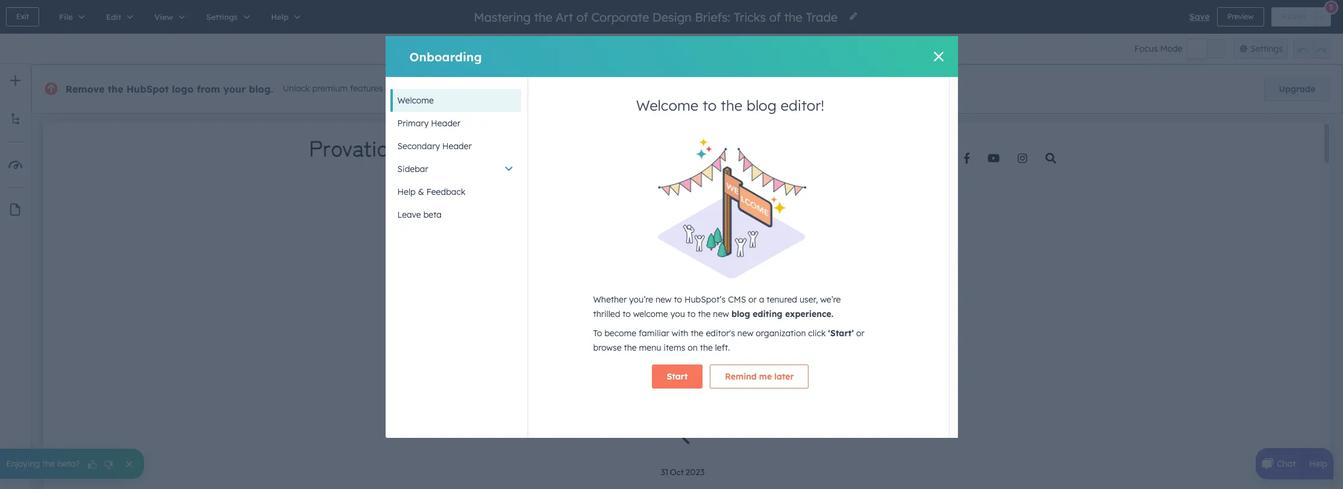 Task type: describe. For each thing, give the bounding box(es) containing it.
secondary header button
[[390, 135, 521, 158]]

feedback
[[426, 187, 465, 198]]

blog.
[[249, 83, 273, 95]]

focus
[[1135, 43, 1158, 54]]

focus mode element
[[1187, 39, 1226, 58]]

unlock
[[283, 83, 310, 94]]

a
[[759, 294, 764, 305]]

help & feedback button
[[390, 181, 521, 204]]

publish button
[[1271, 7, 1316, 27]]

help & feedback
[[397, 187, 465, 198]]

secondary
[[397, 141, 440, 152]]

starter.
[[447, 83, 476, 94]]

save
[[1189, 11, 1210, 22]]

editor!
[[781, 96, 824, 114]]

header for primary header
[[431, 118, 460, 129]]

click
[[808, 328, 826, 339]]

editing
[[753, 309, 782, 320]]

welcome to the blog editor! dialog
[[385, 36, 958, 439]]

publish
[[1281, 12, 1306, 21]]

'start'
[[828, 328, 854, 339]]

on
[[688, 343, 698, 354]]

remind me later
[[725, 372, 794, 382]]

welcome button
[[390, 89, 521, 112]]

hubspot's
[[684, 294, 726, 305]]

beta
[[423, 210, 442, 221]]

crm
[[404, 83, 423, 94]]

items
[[664, 343, 685, 354]]

secondary header
[[397, 141, 472, 152]]

welcome for welcome to the blog editor!
[[636, 96, 699, 114]]

editor's
[[706, 328, 735, 339]]

whether you're new to hubspot's cms or a tenured user, we're thrilled to welcome you to the new
[[593, 294, 841, 320]]

2 vertical spatial new
[[737, 328, 753, 339]]

with for familiar
[[672, 328, 688, 339]]

enjoying the beta?
[[6, 459, 80, 470]]

&
[[418, 187, 424, 198]]

unlock premium features with crm suite starter.
[[283, 83, 476, 94]]

mode
[[1160, 43, 1183, 54]]

thrilled
[[593, 309, 620, 320]]

header for secondary header
[[442, 141, 472, 152]]

thumbsup image
[[87, 460, 98, 471]]

help for help
[[1309, 459, 1327, 470]]

your
[[223, 83, 246, 95]]

from
[[197, 83, 220, 95]]

primary
[[397, 118, 429, 129]]

organization
[[756, 328, 806, 339]]

welcome for welcome
[[397, 95, 434, 106]]

leave beta button
[[390, 204, 521, 227]]

tenured
[[767, 294, 797, 305]]

enjoying the beta? button
[[0, 450, 144, 480]]

you're
[[629, 294, 653, 305]]

sidebar button
[[390, 158, 521, 181]]

beta?
[[57, 459, 80, 470]]

whether
[[593, 294, 627, 305]]

you
[[670, 309, 685, 320]]

later
[[774, 372, 794, 382]]

chat
[[1277, 459, 1296, 470]]

start
[[667, 372, 688, 382]]

sidebar
[[397, 164, 428, 175]]

me
[[759, 372, 772, 382]]

menu
[[639, 343, 661, 354]]



Task type: locate. For each thing, give the bounding box(es) containing it.
suite
[[425, 83, 445, 94]]

leave
[[397, 210, 421, 221]]

0 horizontal spatial with
[[385, 83, 402, 94]]

upgrade link
[[1264, 77, 1330, 101]]

features
[[350, 83, 383, 94]]

or
[[748, 294, 757, 305], [856, 328, 865, 339]]

preview button
[[1217, 7, 1264, 27]]

become
[[604, 328, 636, 339]]

to
[[703, 96, 717, 114], [674, 294, 682, 305], [623, 309, 631, 320], [687, 309, 696, 320]]

header
[[431, 118, 460, 129], [442, 141, 472, 152]]

new right editor's
[[737, 328, 753, 339]]

start button
[[652, 365, 703, 389]]

primary header button
[[390, 112, 521, 135]]

hubspot
[[126, 83, 169, 95]]

None field
[[473, 9, 841, 25]]

upgrade
[[1279, 84, 1315, 95]]

with inside welcome to the blog editor! dialog
[[672, 328, 688, 339]]

new
[[656, 294, 672, 305], [713, 309, 729, 320], [737, 328, 753, 339]]

welcome to the blog editor!
[[636, 96, 824, 114]]

0 horizontal spatial help
[[397, 187, 416, 198]]

header up secondary header button
[[431, 118, 460, 129]]

with for features
[[385, 83, 402, 94]]

remind me later button
[[710, 365, 809, 389]]

help
[[397, 187, 416, 198], [1309, 459, 1327, 470]]

focus mode
[[1135, 43, 1183, 54]]

settings
[[1250, 43, 1283, 54]]

with up items
[[672, 328, 688, 339]]

header inside primary header button
[[431, 118, 460, 129]]

leave beta
[[397, 210, 442, 221]]

0 vertical spatial blog
[[747, 96, 777, 114]]

blog down cms
[[731, 309, 750, 320]]

close image
[[934, 52, 943, 61]]

publish group
[[1271, 7, 1331, 27]]

the inside whether you're new to hubspot's cms or a tenured user, we're thrilled to welcome you to the new
[[698, 309, 711, 320]]

thumbsdown image
[[103, 460, 114, 471]]

or browse the menu items on the left.
[[593, 328, 865, 354]]

0 vertical spatial help
[[397, 187, 416, 198]]

0 horizontal spatial new
[[656, 294, 672, 305]]

exit
[[16, 12, 29, 21]]

header inside secondary header button
[[442, 141, 472, 152]]

or inside or browse the menu items on the left.
[[856, 328, 865, 339]]

settings button
[[1233, 39, 1288, 59]]

we're
[[820, 294, 841, 305]]

familiar
[[639, 328, 669, 339]]

logo
[[172, 83, 194, 95]]

header down primary header button
[[442, 141, 472, 152]]

1 vertical spatial blog
[[731, 309, 750, 320]]

help for help & feedback
[[397, 187, 416, 198]]

to
[[593, 328, 602, 339]]

premium
[[312, 83, 348, 94]]

user,
[[800, 294, 818, 305]]

1 horizontal spatial new
[[713, 309, 729, 320]]

the inside button
[[42, 459, 55, 470]]

blog
[[747, 96, 777, 114], [731, 309, 750, 320]]

to become familiar with the editor's new organization click 'start'
[[593, 328, 854, 339]]

0 horizontal spatial or
[[748, 294, 757, 305]]

primary header
[[397, 118, 460, 129]]

experience.
[[785, 309, 833, 320]]

1 horizontal spatial or
[[856, 328, 865, 339]]

the
[[108, 83, 123, 95], [721, 96, 743, 114], [698, 309, 711, 320], [691, 328, 703, 339], [624, 343, 637, 354], [700, 343, 713, 354], [42, 459, 55, 470]]

remove the hubspot logo from your blog.
[[66, 83, 273, 95]]

welcome
[[397, 95, 434, 106], [636, 96, 699, 114]]

welcome inside button
[[397, 95, 434, 106]]

1 vertical spatial header
[[442, 141, 472, 152]]

or left a at the right bottom of the page
[[748, 294, 757, 305]]

remind
[[725, 372, 757, 382]]

or right 'start'
[[856, 328, 865, 339]]

new up editor's
[[713, 309, 729, 320]]

or inside whether you're new to hubspot's cms or a tenured user, we're thrilled to welcome you to the new
[[748, 294, 757, 305]]

cms
[[728, 294, 746, 305]]

with left crm at the top of page
[[385, 83, 402, 94]]

exit link
[[6, 7, 39, 27]]

0 vertical spatial header
[[431, 118, 460, 129]]

help right chat
[[1309, 459, 1327, 470]]

0 vertical spatial new
[[656, 294, 672, 305]]

help left &
[[397, 187, 416, 198]]

0 horizontal spatial welcome
[[397, 95, 434, 106]]

1 vertical spatial help
[[1309, 459, 1327, 470]]

onboarding
[[409, 49, 482, 64]]

0 vertical spatial with
[[385, 83, 402, 94]]

3
[[1329, 3, 1333, 11]]

welcome
[[633, 309, 668, 320]]

1 vertical spatial new
[[713, 309, 729, 320]]

1 horizontal spatial with
[[672, 328, 688, 339]]

new up welcome
[[656, 294, 672, 305]]

group
[[1293, 39, 1331, 59]]

blog left editor!
[[747, 96, 777, 114]]

1 horizontal spatial welcome
[[636, 96, 699, 114]]

1 vertical spatial or
[[856, 328, 865, 339]]

left.
[[715, 343, 730, 354]]

2 horizontal spatial new
[[737, 328, 753, 339]]

0 vertical spatial or
[[748, 294, 757, 305]]

1 vertical spatial with
[[672, 328, 688, 339]]

enjoying
[[6, 459, 40, 470]]

preview
[[1227, 12, 1254, 21]]

help inside button
[[397, 187, 416, 198]]

blog editing experience.
[[731, 309, 833, 320]]

browse
[[593, 343, 622, 354]]

remove
[[66, 83, 105, 95]]

save button
[[1189, 10, 1210, 24]]

with
[[385, 83, 402, 94], [672, 328, 688, 339]]

1 horizontal spatial help
[[1309, 459, 1327, 470]]



Task type: vqa. For each thing, say whether or not it's contained in the screenshot.
menu in the top of the page containing VHS can fix it!
no



